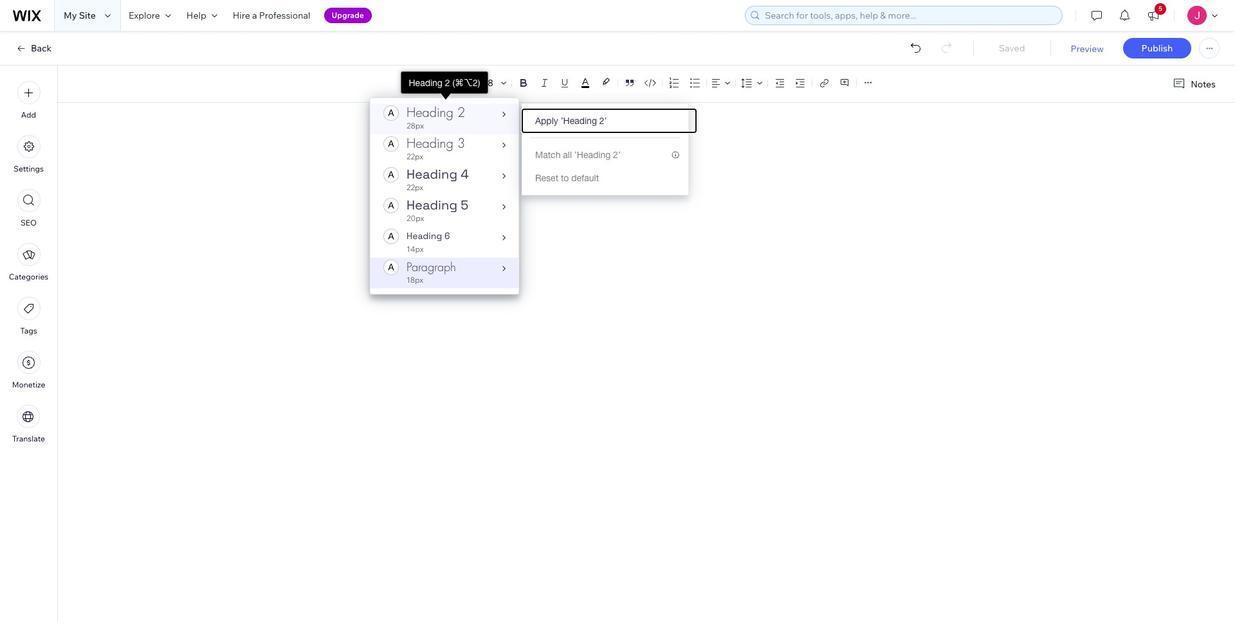 Task type: locate. For each thing, give the bounding box(es) containing it.
1 vertical spatial group image
[[384, 136, 399, 152]]

testx
[[485, 158, 505, 173]]

group image left test
[[384, 167, 399, 182]]

0 horizontal spatial 5
[[461, 197, 469, 214]]

1 group image from the top
[[384, 198, 399, 213]]

1 vertical spatial group image
[[384, 229, 399, 244]]

2 vertical spatial group image
[[384, 167, 399, 182]]

22px up heading 4
[[407, 152, 424, 162]]

translate button
[[12, 405, 45, 444]]

0 vertical spatial group image
[[384, 105, 399, 121]]

test right test
[[429, 158, 444, 173]]

reset
[[535, 173, 559, 183]]

1 vertical spatial 22px
[[407, 183, 424, 192]]

4 heading from the top
[[407, 197, 458, 214]]

Add a Catchy Title text field
[[408, 119, 870, 143]]

group image for heading 2
[[384, 105, 399, 121]]

heading down heading 3
[[407, 166, 458, 183]]

2 horizontal spatial test
[[466, 158, 481, 173]]

add button
[[17, 81, 40, 120]]

paragraph up heading 2
[[417, 77, 461, 89]]

2 group image from the top
[[384, 136, 399, 152]]

group image for heading 6
[[384, 229, 399, 244]]

paragraph button
[[415, 74, 474, 92]]

1 22px from the top
[[407, 152, 424, 162]]

09 icons / 05 xlarge48 / 07 arrow / 01 arrow right image for 2
[[503, 112, 506, 117]]

1 09 icons / 05 xlarge48 / 07 arrow / 01 arrow right image from the top
[[503, 112, 506, 117]]

group image
[[384, 105, 399, 121], [384, 136, 399, 152], [384, 167, 399, 182]]

test down the 3
[[447, 158, 462, 173]]

menu containing add
[[0, 73, 57, 452]]

my site
[[64, 10, 96, 21]]

22px
[[407, 152, 424, 162], [407, 183, 424, 192]]

2'
[[600, 116, 607, 126], [613, 150, 621, 160]]

heading up the 14px
[[407, 230, 442, 242]]

1 group image from the top
[[384, 105, 399, 121]]

2 heading from the top
[[407, 135, 454, 152]]

3 group image from the top
[[384, 260, 399, 275]]

3 group image from the top
[[384, 167, 399, 182]]

4 09 icons / 05 xlarge48 / 07 arrow / 01 arrow right image from the top
[[503, 205, 506, 210]]

5 down 4
[[461, 197, 469, 214]]

22px down test
[[407, 183, 424, 192]]

2 group image from the top
[[384, 229, 399, 244]]

0 vertical spatial 2'
[[600, 116, 607, 126]]

5 heading from the top
[[407, 230, 442, 242]]

0 horizontal spatial test
[[429, 158, 444, 173]]

group image left heading 2
[[384, 105, 399, 121]]

3 09 icons / 05 xlarge48 / 07 arrow / 01 arrow right image from the top
[[503, 174, 506, 179]]

back button
[[15, 42, 52, 54]]

'heading right apply
[[561, 116, 597, 126]]

0 horizontal spatial 2'
[[600, 116, 607, 126]]

group image
[[384, 198, 399, 213], [384, 229, 399, 244], [384, 260, 399, 275]]

professional
[[259, 10, 311, 21]]

09 icons / 05 xlarge48 / 07 arrow / 01 arrow right image for 3
[[503, 143, 506, 148]]

14px
[[407, 245, 424, 254]]

test
[[429, 158, 444, 173], [447, 158, 462, 173], [466, 158, 481, 173]]

0 vertical spatial group image
[[384, 198, 399, 213]]

heading for heading 2
[[407, 104, 454, 121]]

heading 6
[[407, 230, 450, 242]]

site
[[79, 10, 96, 21]]

heading down 28px
[[407, 135, 454, 152]]

09 icons / 05 xlarge48 / 07 arrow / 01 arrow right image for 6
[[503, 236, 506, 241]]

1 horizontal spatial 2'
[[613, 150, 621, 160]]

preview button
[[1071, 43, 1104, 55]]

apply 'heading 2'
[[535, 116, 607, 126]]

reset to default
[[535, 173, 599, 183]]

Font Size field
[[482, 77, 496, 89]]

group image left heading 3
[[384, 136, 399, 152]]

group image for paragraph
[[384, 260, 399, 275]]

5 09 icons / 05 xlarge48 / 07 arrow / 01 arrow right image from the top
[[503, 236, 506, 241]]

2 vertical spatial group image
[[384, 260, 399, 275]]

heading 5
[[407, 197, 469, 214]]

09 icons / 05 xlarge48 / 07 arrow / 01 arrow right image for 5
[[503, 205, 506, 210]]

publish button
[[1124, 38, 1192, 59]]

test left testx
[[466, 158, 481, 173]]

paragraph up 18px
[[407, 260, 456, 275]]

'heading
[[561, 116, 597, 126], [575, 150, 611, 160]]

heading for heading 5
[[407, 197, 458, 214]]

5
[[1159, 5, 1163, 13], [461, 197, 469, 214]]

0 vertical spatial 22px
[[407, 152, 424, 162]]

2 09 icons / 05 xlarge48 / 07 arrow / 01 arrow right image from the top
[[503, 143, 506, 148]]

0 vertical spatial paragraph
[[417, 77, 461, 89]]

heading up heading 6 on the top left of the page
[[407, 197, 458, 214]]

settings
[[14, 164, 44, 174]]

heading left 2
[[407, 104, 454, 121]]

Search for tools, apps, help & more... field
[[761, 6, 1059, 24]]

heading
[[407, 104, 454, 121], [407, 135, 454, 152], [407, 166, 458, 183], [407, 197, 458, 214], [407, 230, 442, 242]]

add
[[21, 110, 36, 120]]

'heading up default
[[575, 150, 611, 160]]

group image for heading 4
[[384, 167, 399, 182]]

2 22px from the top
[[407, 183, 424, 192]]

09 icons / 05 xlarge48 / 07 arrow / 01 arrow right image for 4
[[503, 174, 506, 179]]

menu
[[0, 73, 57, 452]]

09 icons / 05 xlarge48 / 07 arrow / 01 arrow right image
[[503, 112, 506, 117], [503, 143, 506, 148], [503, 174, 506, 179], [503, 205, 506, 210], [503, 236, 506, 241], [503, 266, 506, 272]]

all
[[563, 150, 572, 160]]

2' down test test test "text box"
[[613, 150, 621, 160]]

1 heading from the top
[[407, 104, 454, 121]]

test
[[408, 158, 425, 173]]

2' up match all 'heading 2'
[[600, 116, 607, 126]]

tags
[[20, 326, 37, 336]]

5 up publish button
[[1159, 5, 1163, 13]]

upgrade button
[[324, 8, 372, 23]]

1 horizontal spatial test
[[447, 158, 462, 173]]

1 horizontal spatial 5
[[1159, 5, 1163, 13]]

5 button
[[1140, 0, 1168, 31]]

2 test from the left
[[447, 158, 462, 173]]

6 09 icons / 05 xlarge48 / 07 arrow / 01 arrow right image from the top
[[503, 266, 506, 272]]

0 vertical spatial 5
[[1159, 5, 1163, 13]]

paragraph
[[417, 77, 461, 89], [407, 260, 456, 275]]

1 test from the left
[[429, 158, 444, 173]]

3 heading from the top
[[407, 166, 458, 183]]



Task type: vqa. For each thing, say whether or not it's contained in the screenshot.
"upgrade"
yes



Task type: describe. For each thing, give the bounding box(es) containing it.
hire
[[233, 10, 250, 21]]

3
[[458, 135, 466, 152]]

monetize
[[12, 380, 45, 390]]

notes button
[[1168, 75, 1220, 93]]

heading for heading 6
[[407, 230, 442, 242]]

heading 4
[[407, 166, 469, 183]]

22px for heading 4
[[407, 183, 424, 192]]

paragraph inside button
[[417, 77, 461, 89]]

seo button
[[17, 189, 40, 228]]

0 vertical spatial 'heading
[[561, 116, 597, 126]]

a
[[252, 10, 257, 21]]

4
[[461, 166, 469, 183]]

explore
[[129, 10, 160, 21]]

upgrade
[[332, 10, 364, 20]]

1 vertical spatial paragraph
[[407, 260, 456, 275]]

heading for heading 3
[[407, 135, 454, 152]]

settings button
[[14, 135, 44, 174]]

translate
[[12, 434, 45, 444]]

seo
[[21, 218, 37, 228]]

hire a professional link
[[225, 0, 318, 31]]

help button
[[179, 0, 225, 31]]

1 vertical spatial 'heading
[[575, 150, 611, 160]]

3 test from the left
[[466, 158, 481, 173]]

categories
[[9, 272, 48, 282]]

tags button
[[17, 297, 40, 336]]

monetize button
[[12, 351, 45, 390]]

28px
[[407, 121, 424, 131]]

to
[[561, 173, 569, 183]]

test test test test testx
[[408, 158, 505, 173]]

default
[[572, 173, 599, 183]]

back
[[31, 42, 52, 54]]

group image for heading 5
[[384, 198, 399, 213]]

match all 'heading 2'
[[535, 150, 621, 160]]

group image for heading 3
[[384, 136, 399, 152]]

categories button
[[9, 243, 48, 282]]

20px
[[407, 214, 424, 223]]

heading for heading 4
[[407, 166, 458, 183]]

heading 3
[[407, 135, 466, 152]]

match
[[535, 150, 561, 160]]

publish
[[1142, 42, 1173, 54]]

help
[[187, 10, 206, 21]]

preview
[[1071, 43, 1104, 55]]

1 vertical spatial 5
[[461, 197, 469, 214]]

hire a professional
[[233, 10, 311, 21]]

heading 2
[[407, 104, 466, 121]]

apply
[[535, 116, 558, 126]]

22px for heading 3
[[407, 152, 424, 162]]

2
[[458, 104, 466, 121]]

notes
[[1191, 78, 1216, 90]]

18px
[[407, 275, 424, 285]]

my
[[64, 10, 77, 21]]

5 inside button
[[1159, 5, 1163, 13]]

1 vertical spatial 2'
[[613, 150, 621, 160]]

6
[[445, 230, 450, 242]]



